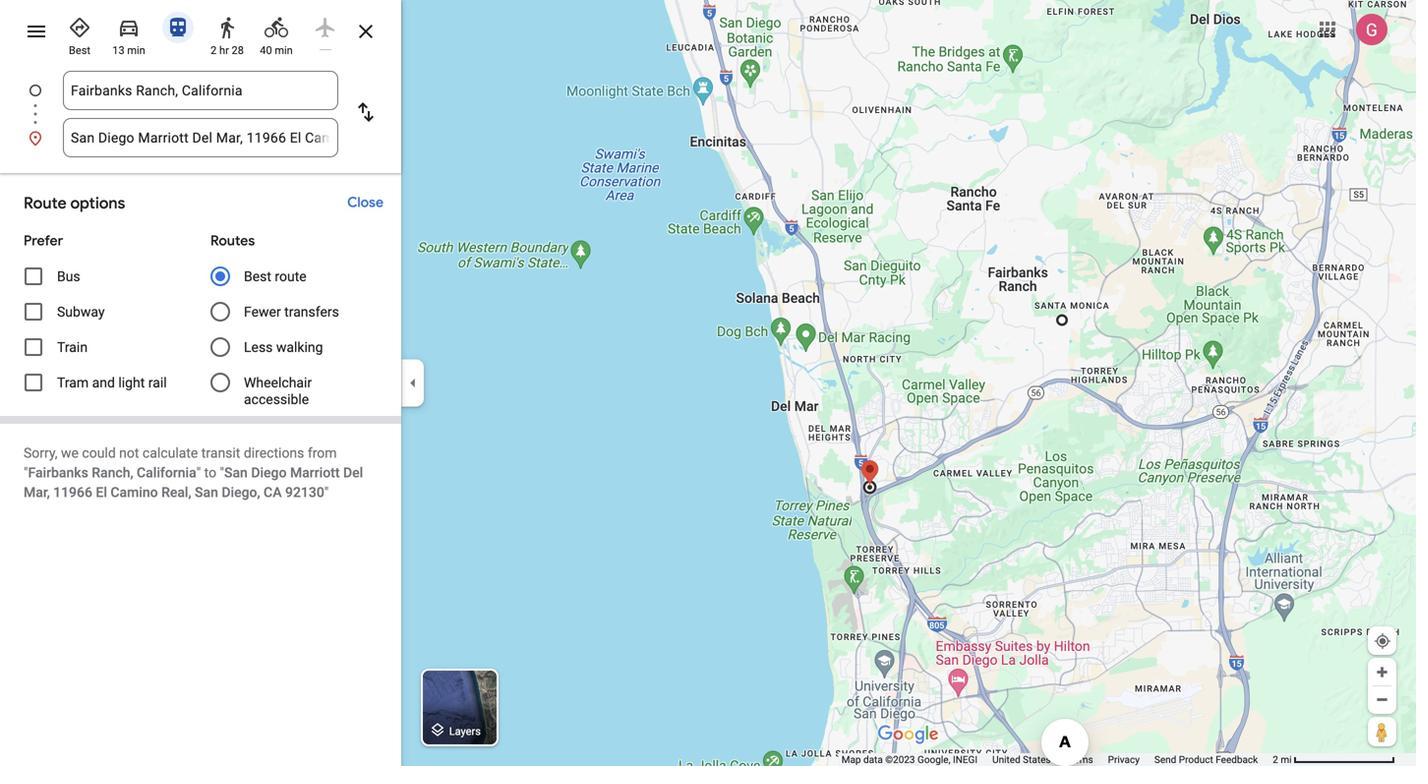 Task type: vqa. For each thing, say whether or not it's contained in the screenshot.
St, Kincaid
no



Task type: locate. For each thing, give the bounding box(es) containing it.
from
[[308, 445, 337, 462]]

none field down starting point fairbanks ranch, california field
[[71, 118, 331, 157]]

2 none field from the top
[[71, 118, 331, 157]]

marriott
[[290, 465, 340, 481]]

none field destination san diego marriott del mar, 11966 el camino real, san diego, ca 92130
[[71, 118, 331, 157]]

footer inside google maps element
[[842, 754, 1274, 767]]

2 min from the left
[[275, 44, 293, 57]]

0 vertical spatial 2
[[211, 44, 217, 57]]

min right 13
[[127, 44, 145, 57]]

40
[[260, 44, 272, 57]]

calculate
[[143, 445, 198, 462]]

footer
[[842, 754, 1274, 767]]

13
[[112, 44, 125, 57]]

none field starting point fairbanks ranch, california
[[71, 71, 331, 110]]

1 none radio from the left
[[157, 8, 199, 43]]

Destination San Diego Marriott Del Mar, 11966 El Camino Real, San Diego, CA 92130 field
[[71, 126, 331, 150]]

2 hr 28
[[211, 44, 244, 57]]

terms
[[1066, 754, 1094, 766]]

could
[[82, 445, 116, 462]]

0 horizontal spatial none radio
[[157, 8, 199, 43]]

1 horizontal spatial min
[[275, 44, 293, 57]]

2
[[211, 44, 217, 57], [1274, 754, 1279, 766]]

0 vertical spatial best
[[69, 44, 90, 57]]

list item down starting point fairbanks ranch, california field
[[0, 118, 401, 157]]

min right 40
[[275, 44, 293, 57]]

none radio flights
[[305, 8, 346, 50]]

united states button
[[993, 754, 1051, 767]]

none field down hr
[[71, 71, 331, 110]]

prefer bus
[[24, 232, 80, 285]]

sorry,
[[24, 445, 58, 462]]

best
[[69, 44, 90, 57], [244, 269, 272, 285]]

2 mi
[[1274, 754, 1293, 766]]

google account: gina roberg  
(gina.roberg@adept.ai) image
[[1357, 14, 1388, 45]]

1 none field from the top
[[71, 71, 331, 110]]

©2023
[[886, 754, 916, 766]]

" up mar,
[[24, 465, 28, 481]]

min for 40 min
[[275, 44, 293, 57]]

send
[[1155, 754, 1177, 766]]

zoom out image
[[1376, 693, 1390, 708]]

None radio
[[157, 8, 199, 43], [305, 8, 346, 50]]

1 vertical spatial san
[[195, 485, 218, 501]]

best left route
[[244, 269, 272, 285]]

directions main content
[[0, 0, 401, 767]]

best route
[[244, 269, 307, 285]]

list item down hr
[[0, 71, 401, 134]]

1 min from the left
[[127, 44, 145, 57]]

best down best travel modes image
[[69, 44, 90, 57]]

privacy
[[1109, 754, 1140, 766]]

" left to
[[197, 465, 201, 481]]

none radio right driving icon
[[157, 8, 199, 43]]

tram and light rail
[[57, 375, 167, 391]]

13 min radio
[[108, 8, 150, 58]]

wheelchair
[[244, 375, 312, 391]]

0 vertical spatial san
[[224, 465, 248, 481]]

routes
[[211, 232, 255, 250]]

tram
[[57, 375, 89, 391]]

rail
[[148, 375, 167, 391]]

camino
[[111, 485, 158, 501]]

28
[[232, 44, 244, 57]]

san up the diego,
[[224, 465, 248, 481]]

 button
[[338, 85, 394, 144]]

"
[[24, 465, 28, 481], [197, 465, 201, 481], [220, 465, 224, 481], [325, 485, 329, 501]]

zoom in image
[[1376, 665, 1390, 680]]

route options
[[24, 193, 125, 214]]

13 min
[[112, 44, 145, 57]]

collapse side panel image
[[402, 372, 424, 394]]

0 horizontal spatial san
[[195, 485, 218, 501]]

1 horizontal spatial 2
[[1274, 754, 1279, 766]]

states
[[1024, 754, 1051, 766]]

transit image
[[166, 16, 190, 39]]

2 left mi at the right bottom
[[1274, 754, 1279, 766]]

flights image
[[314, 16, 338, 39]]


[[354, 17, 378, 46]]

best travel modes image
[[68, 16, 92, 39]]

united
[[993, 754, 1021, 766]]

fairbanks
[[28, 465, 88, 481]]

Starting point Fairbanks Ranch, California field
[[71, 79, 331, 102]]

2 inside 2 hr 28 radio
[[211, 44, 217, 57]]

best inside option
[[69, 44, 90, 57]]

92130
[[285, 485, 325, 501]]

transit
[[202, 445, 240, 462]]

 button
[[16, 8, 57, 55]]

diego
[[251, 465, 287, 481]]

san down to
[[195, 485, 218, 501]]

1 horizontal spatial none radio
[[305, 8, 346, 50]]

1 vertical spatial 2
[[1274, 754, 1279, 766]]

san
[[224, 465, 248, 481], [195, 485, 218, 501]]

0 vertical spatial none field
[[71, 71, 331, 110]]

0 horizontal spatial best
[[69, 44, 90, 57]]

1 vertical spatial none field
[[71, 118, 331, 157]]

google maps element
[[0, 0, 1417, 767]]

el
[[96, 485, 107, 501]]

inegi
[[954, 754, 978, 766]]

wheelchair accessible
[[244, 375, 312, 408]]

list
[[0, 71, 401, 157]]

send product feedback button
[[1155, 754, 1259, 767]]

2 left hr
[[211, 44, 217, 57]]

0 horizontal spatial 2
[[211, 44, 217, 57]]

0 horizontal spatial min
[[127, 44, 145, 57]]

footer containing map data ©2023 google, inegi
[[842, 754, 1274, 767]]

 layers
[[429, 720, 481, 741]]

none radio transit
[[157, 8, 199, 43]]

2 none radio from the left
[[305, 8, 346, 50]]

None field
[[71, 71, 331, 110], [71, 118, 331, 157]]

1 vertical spatial best
[[244, 269, 272, 285]]

min
[[127, 44, 145, 57], [275, 44, 293, 57]]

list item
[[0, 71, 401, 134], [0, 118, 401, 157]]

min for 13 min
[[127, 44, 145, 57]]

none radio left 
[[305, 8, 346, 50]]

best inside directions 'main content'
[[244, 269, 272, 285]]

less
[[244, 339, 273, 356]]

2 for 2 hr 28
[[211, 44, 217, 57]]

1 horizontal spatial best
[[244, 269, 272, 285]]

show street view coverage image
[[1369, 717, 1397, 747]]

40 min radio
[[256, 8, 297, 58]]



Task type: describe. For each thing, give the bounding box(es) containing it.
 button
[[345, 8, 387, 55]]

close button
[[338, 185, 394, 220]]

hr
[[219, 44, 229, 57]]

route
[[275, 269, 307, 285]]

best for best
[[69, 44, 90, 57]]

accessible
[[244, 391, 309, 408]]

list inside google maps element
[[0, 71, 401, 157]]

subway
[[57, 304, 105, 320]]

11966
[[53, 485, 92, 501]]

to
[[204, 465, 217, 481]]

map data ©2023 google, inegi
[[842, 754, 978, 766]]

real,
[[161, 485, 191, 501]]

show your location image
[[1375, 633, 1392, 650]]

2 mi button
[[1274, 754, 1396, 766]]


[[25, 17, 48, 46]]

light
[[118, 375, 145, 391]]

40 min
[[260, 44, 293, 57]]

we
[[61, 445, 79, 462]]

fewer
[[244, 304, 281, 320]]

privacy button
[[1109, 754, 1140, 767]]

terms button
[[1066, 754, 1094, 767]]

directions
[[244, 445, 304, 462]]

transfers
[[285, 304, 339, 320]]

data
[[864, 754, 883, 766]]

walking image
[[215, 16, 239, 39]]

product
[[1180, 754, 1214, 766]]

mi
[[1281, 754, 1293, 766]]


[[429, 720, 447, 741]]

2 hr 28 radio
[[207, 8, 248, 58]]

del
[[343, 465, 363, 481]]

1 horizontal spatial san
[[224, 465, 248, 481]]


[[354, 98, 378, 126]]

diego,
[[222, 485, 260, 501]]

driving image
[[117, 16, 141, 39]]

map
[[842, 754, 861, 766]]

2 for 2 mi
[[1274, 754, 1279, 766]]

less walking
[[244, 339, 323, 356]]

send product feedback
[[1155, 754, 1259, 766]]

and
[[92, 375, 115, 391]]

" right to
[[220, 465, 224, 481]]

feedback
[[1216, 754, 1259, 766]]

fewer transfers
[[244, 304, 339, 320]]

" down marriott
[[325, 485, 329, 501]]

prefer
[[24, 232, 63, 250]]

walking
[[276, 339, 323, 356]]

ca
[[264, 485, 282, 501]]

1 list item from the top
[[0, 71, 401, 134]]

california
[[137, 465, 197, 481]]

ranch,
[[92, 465, 133, 481]]

2 list item from the top
[[0, 118, 401, 157]]

mar,
[[24, 485, 50, 501]]

layers
[[449, 726, 481, 738]]

sorry, we could not calculate transit directions from " fairbanks ranch, california " to "
[[24, 445, 337, 481]]

route
[[24, 193, 67, 214]]

google,
[[918, 754, 951, 766]]

cycling image
[[265, 16, 288, 39]]

united states
[[993, 754, 1051, 766]]

best for best route
[[244, 269, 272, 285]]

options
[[70, 193, 125, 214]]

close
[[347, 194, 384, 212]]

san diego marriott del mar, 11966 el camino real, san diego, ca 92130
[[24, 465, 363, 501]]

bus
[[57, 269, 80, 285]]

Best radio
[[59, 8, 100, 58]]

not
[[119, 445, 139, 462]]

train
[[57, 339, 88, 356]]



